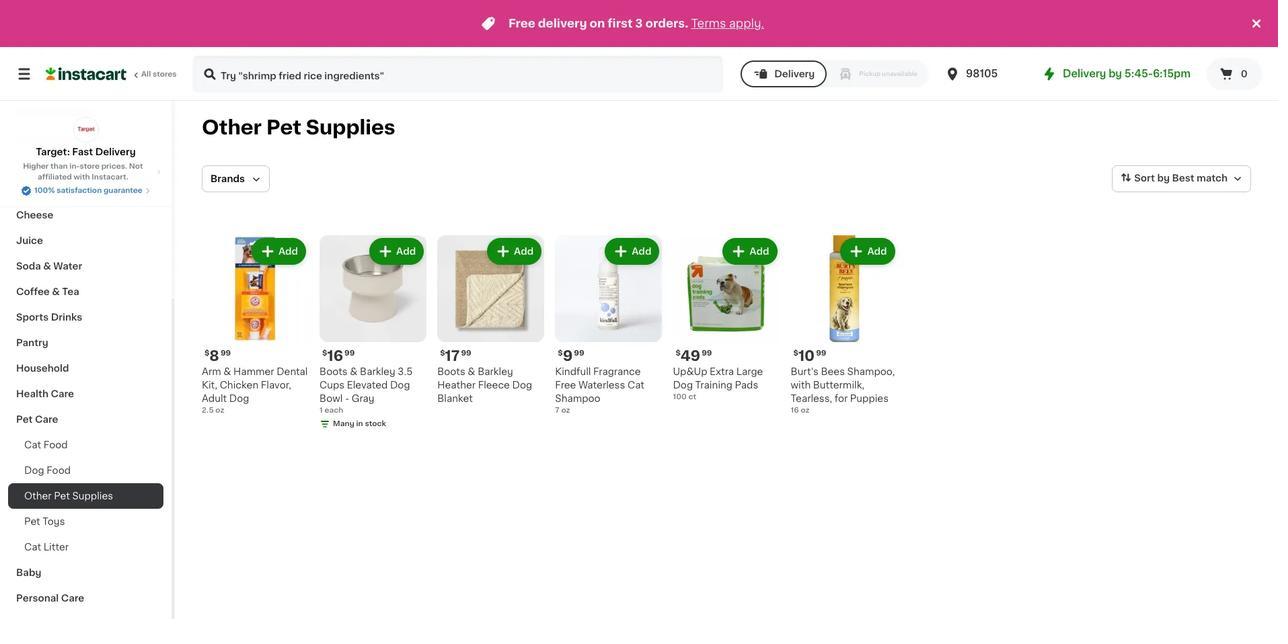 Task type: locate. For each thing, give the bounding box(es) containing it.
food inside the dog food link
[[47, 466, 71, 476]]

care for pet care
[[35, 415, 58, 425]]

dog inside boots & barkley 3.5 cups elevated dog bowl - gray 1 each
[[390, 381, 410, 390]]

99 for 49
[[702, 350, 712, 357]]

1 product group from the left
[[202, 236, 309, 417]]

1 horizontal spatial delivery
[[775, 69, 815, 79]]

4 $ from the left
[[558, 350, 563, 357]]

& inside boots & barkley 3.5 cups elevated dog bowl - gray 1 each
[[350, 368, 358, 377]]

care right health
[[51, 390, 74, 399]]

food
[[44, 441, 68, 450], [47, 466, 71, 476]]

& up elevated
[[350, 368, 358, 377]]

& up heather
[[468, 368, 476, 377]]

&
[[43, 108, 51, 118], [43, 262, 51, 271], [52, 287, 60, 297], [224, 368, 231, 377], [350, 368, 358, 377], [468, 368, 476, 377]]

0 horizontal spatial other pet supplies
[[24, 492, 113, 501]]

1 vertical spatial 16
[[791, 407, 799, 415]]

1 vertical spatial other
[[24, 492, 52, 501]]

1 horizontal spatial with
[[791, 381, 811, 390]]

food inside cat food link
[[44, 441, 68, 450]]

$ up burt's
[[794, 350, 799, 357]]

cat down pet care
[[24, 441, 41, 450]]

3 add from the left
[[514, 247, 534, 256]]

16
[[327, 349, 343, 364], [791, 407, 799, 415]]

1 horizontal spatial 16
[[791, 407, 799, 415]]

$ inside $ 17 99
[[440, 350, 445, 357]]

99 inside $ 10 99
[[817, 350, 827, 357]]

1 99 from the left
[[221, 350, 231, 357]]

boots for boots & barkley heather fleece dog blanket
[[438, 368, 466, 377]]

cat food link
[[8, 433, 164, 458]]

free
[[509, 18, 536, 29], [556, 381, 576, 390]]

1 $ from the left
[[205, 350, 210, 357]]

5 add from the left
[[750, 247, 770, 256]]

2 boots from the left
[[438, 368, 466, 377]]

add
[[279, 247, 298, 256], [396, 247, 416, 256], [514, 247, 534, 256], [632, 247, 652, 256], [750, 247, 770, 256], [868, 247, 888, 256]]

0 horizontal spatial barkley
[[360, 368, 396, 377]]

0 horizontal spatial boots
[[320, 368, 348, 377]]

4 add from the left
[[632, 247, 652, 256]]

with down burt's
[[791, 381, 811, 390]]

1 add from the left
[[279, 247, 298, 256]]

boots up heather
[[438, 368, 466, 377]]

other pet supplies
[[202, 118, 396, 137], [24, 492, 113, 501]]

match
[[1197, 174, 1228, 183]]

98105 button
[[945, 55, 1026, 93]]

4 product group from the left
[[556, 236, 663, 417]]

None search field
[[193, 55, 724, 93]]

1 barkley from the left
[[360, 368, 396, 377]]

3 $ from the left
[[440, 350, 445, 357]]

1 vertical spatial food
[[47, 466, 71, 476]]

99 up cups
[[345, 350, 355, 357]]

dog down chicken
[[229, 395, 249, 404]]

cat inside cat food link
[[24, 441, 41, 450]]

99 inside $ 16 99
[[345, 350, 355, 357]]

free delivery on first 3 orders. terms apply.
[[509, 18, 765, 29]]

affiliated
[[38, 174, 72, 181]]

100%
[[34, 187, 55, 195]]

0 horizontal spatial free
[[509, 18, 536, 29]]

& left tea
[[52, 287, 60, 297]]

2 oz from the left
[[562, 407, 570, 415]]

on
[[590, 18, 605, 29]]

$ inside $ 8 99
[[205, 350, 210, 357]]

stores
[[153, 71, 177, 78]]

barkley up fleece
[[478, 368, 513, 377]]

hammer
[[234, 368, 274, 377]]

2 horizontal spatial delivery
[[1064, 69, 1107, 79]]

5 $ from the left
[[676, 350, 681, 357]]

6:15pm
[[1154, 69, 1191, 79]]

barkley inside boots & barkley 3.5 cups elevated dog bowl - gray 1 each
[[360, 368, 396, 377]]

1 horizontal spatial supplies
[[306, 118, 396, 137]]

$ inside $ 16 99
[[322, 350, 327, 357]]

add button for 10
[[842, 240, 894, 264]]

bakery link
[[8, 177, 164, 203]]

other up brands dropdown button
[[202, 118, 262, 137]]

delivery inside button
[[775, 69, 815, 79]]

oz right 2.5 in the bottom left of the page
[[216, 407, 224, 415]]

1 vertical spatial supplies
[[72, 492, 113, 501]]

0 vertical spatial by
[[1109, 69, 1123, 79]]

3 oz from the left
[[801, 407, 810, 415]]

99
[[221, 350, 231, 357], [345, 350, 355, 357], [461, 350, 472, 357], [574, 350, 585, 357], [702, 350, 712, 357], [817, 350, 827, 357]]

$ inside $ 49 99
[[676, 350, 681, 357]]

boots inside boots & barkley 3.5 cups elevated dog bowl - gray 1 each
[[320, 368, 348, 377]]

burt's
[[791, 368, 819, 377]]

99 right 9
[[574, 350, 585, 357]]

& inside boots & barkley heather fleece dog blanket
[[468, 368, 476, 377]]

frozen foods link
[[8, 151, 164, 177]]

coffee
[[16, 287, 50, 297]]

2 barkley from the left
[[478, 368, 513, 377]]

1 vertical spatial care
[[35, 415, 58, 425]]

baby link
[[8, 561, 164, 586]]

target: fast delivery logo image
[[73, 117, 99, 143]]

99 right 10
[[817, 350, 827, 357]]

food down cat food
[[47, 466, 71, 476]]

boots & barkley 3.5 cups elevated dog bowl - gray 1 each
[[320, 368, 413, 415]]

3 99 from the left
[[461, 350, 472, 357]]

dog right fleece
[[513, 381, 532, 390]]

$ inside $ 9 99
[[558, 350, 563, 357]]

for
[[835, 395, 848, 404]]

brands button
[[202, 166, 270, 193]]

barkley inside boots & barkley heather fleece dog blanket
[[478, 368, 513, 377]]

pet care
[[16, 415, 58, 425]]

49
[[681, 349, 701, 364]]

dog down the 3.5
[[390, 381, 410, 390]]

1 vertical spatial by
[[1158, 174, 1170, 183]]

2 add button from the left
[[371, 240, 423, 264]]

add for 16
[[396, 247, 416, 256]]

delivery by 5:45-6:15pm link
[[1042, 66, 1191, 82]]

by right the sort
[[1158, 174, 1170, 183]]

0 horizontal spatial supplies
[[72, 492, 113, 501]]

stock
[[365, 421, 386, 428]]

5 product group from the left
[[673, 236, 780, 403]]

16 inside burt's bees shampoo, with buttermilk, tearless, for puppies 16 oz
[[791, 407, 799, 415]]

orders.
[[646, 18, 689, 29]]

pet toys
[[24, 518, 65, 527]]

$ for 9
[[558, 350, 563, 357]]

guarantee
[[104, 187, 143, 195]]

0 vertical spatial care
[[51, 390, 74, 399]]

6 add from the left
[[868, 247, 888, 256]]

boots up cups
[[320, 368, 348, 377]]

food up dog food
[[44, 441, 68, 450]]

2 99 from the left
[[345, 350, 355, 357]]

1 vertical spatial with
[[791, 381, 811, 390]]

99 inside $ 17 99
[[461, 350, 472, 357]]

1 vertical spatial cat
[[24, 441, 41, 450]]

coffee & tea link
[[8, 279, 164, 305]]

1 boots from the left
[[320, 368, 348, 377]]

oz
[[216, 407, 224, 415], [562, 407, 570, 415], [801, 407, 810, 415]]

$ inside $ 10 99
[[794, 350, 799, 357]]

product group
[[202, 236, 309, 417], [320, 236, 427, 433], [438, 236, 545, 406], [556, 236, 663, 417], [673, 236, 780, 403], [791, 236, 898, 417]]

1 oz from the left
[[216, 407, 224, 415]]

1 add button from the left
[[253, 240, 305, 264]]

barkley
[[360, 368, 396, 377], [478, 368, 513, 377]]

ice cream link
[[8, 126, 164, 151]]

6 product group from the left
[[791, 236, 898, 417]]

0 vertical spatial food
[[44, 441, 68, 450]]

& for boots & barkley heather fleece dog blanket
[[468, 368, 476, 377]]

product group containing 17
[[438, 236, 545, 406]]

& right arm
[[224, 368, 231, 377]]

& right meat on the left
[[43, 108, 51, 118]]

cat left the 'litter'
[[24, 543, 41, 553]]

0 vertical spatial with
[[74, 174, 90, 181]]

3 product group from the left
[[438, 236, 545, 406]]

0 vertical spatial other pet supplies
[[202, 118, 396, 137]]

1 horizontal spatial barkley
[[478, 368, 513, 377]]

99 right 17 on the bottom left of the page
[[461, 350, 472, 357]]

0 vertical spatial other
[[202, 118, 262, 137]]

elevated
[[347, 381, 388, 390]]

boots inside boots & barkley heather fleece dog blanket
[[438, 368, 466, 377]]

0 vertical spatial supplies
[[306, 118, 396, 137]]

terms
[[692, 18, 727, 29]]

dog inside up&up extra large dog training pads 100 ct
[[673, 381, 693, 390]]

with
[[74, 174, 90, 181], [791, 381, 811, 390]]

prices.
[[101, 163, 127, 170]]

2 $ from the left
[[322, 350, 327, 357]]

99 inside $ 9 99
[[574, 350, 585, 357]]

2 horizontal spatial oz
[[801, 407, 810, 415]]

16 down the tearless,
[[791, 407, 799, 415]]

1 vertical spatial free
[[556, 381, 576, 390]]

dental
[[277, 368, 308, 377]]

4 add button from the left
[[607, 240, 659, 264]]

in-
[[70, 163, 80, 170]]

17
[[445, 349, 460, 364]]

Best match Sort by field
[[1113, 166, 1252, 193]]

6 99 from the left
[[817, 350, 827, 357]]

with inside burt's bees shampoo, with buttermilk, tearless, for puppies 16 oz
[[791, 381, 811, 390]]

0 horizontal spatial oz
[[216, 407, 224, 415]]

product group containing 49
[[673, 236, 780, 403]]

1 horizontal spatial free
[[556, 381, 576, 390]]

food for cat food
[[44, 441, 68, 450]]

meat
[[16, 108, 41, 118]]

satisfaction
[[57, 187, 102, 195]]

delivery
[[1064, 69, 1107, 79], [775, 69, 815, 79], [95, 147, 136, 157]]

0 horizontal spatial delivery
[[95, 147, 136, 157]]

$ up heather
[[440, 350, 445, 357]]

by left the 5:45- at the top right of page
[[1109, 69, 1123, 79]]

adult
[[202, 395, 227, 404]]

with inside the 'higher than in-store prices. not affiliated with instacart.'
[[74, 174, 90, 181]]

$ up cups
[[322, 350, 327, 357]]

care down baby link in the bottom left of the page
[[61, 594, 84, 604]]

2 vertical spatial care
[[61, 594, 84, 604]]

100
[[673, 394, 687, 401]]

oz down the tearless,
[[801, 407, 810, 415]]

5 99 from the left
[[702, 350, 712, 357]]

dog inside arm & hammer dental kit, chicken flavor, adult dog 2.5 oz
[[229, 395, 249, 404]]

with down in-
[[74, 174, 90, 181]]

99 right the 49
[[702, 350, 712, 357]]

5 add button from the left
[[724, 240, 776, 264]]

$ up kindfull
[[558, 350, 563, 357]]

product group containing 8
[[202, 236, 309, 417]]

many
[[333, 421, 355, 428]]

cat inside cat litter link
[[24, 543, 41, 553]]

$ 8 99
[[205, 349, 231, 364]]

0 horizontal spatial with
[[74, 174, 90, 181]]

shampoo
[[556, 395, 601, 404]]

2 add from the left
[[396, 247, 416, 256]]

target: fast delivery link
[[36, 117, 136, 159]]

99 inside $ 49 99
[[702, 350, 712, 357]]

99 inside $ 8 99
[[221, 350, 231, 357]]

$ up arm
[[205, 350, 210, 357]]

0 vertical spatial 16
[[327, 349, 343, 364]]

boots
[[320, 368, 348, 377], [438, 368, 466, 377]]

in
[[356, 421, 363, 428]]

first
[[608, 18, 633, 29]]

$ for 17
[[440, 350, 445, 357]]

pet
[[266, 118, 302, 137], [16, 415, 33, 425], [54, 492, 70, 501], [24, 518, 40, 527]]

add button for 17
[[489, 240, 541, 264]]

0 vertical spatial free
[[509, 18, 536, 29]]

tearless,
[[791, 395, 833, 404]]

store
[[80, 163, 100, 170]]

3 add button from the left
[[489, 240, 541, 264]]

arm
[[202, 368, 221, 377]]

& right "soda"
[[43, 262, 51, 271]]

add button for 49
[[724, 240, 776, 264]]

16 up cups
[[327, 349, 343, 364]]

cat litter link
[[8, 535, 164, 561]]

cream
[[33, 134, 66, 143]]

2 vertical spatial cat
[[24, 543, 41, 553]]

dog down cat food
[[24, 466, 44, 476]]

6 $ from the left
[[794, 350, 799, 357]]

by inside field
[[1158, 174, 1170, 183]]

0 horizontal spatial by
[[1109, 69, 1123, 79]]

litter
[[44, 543, 69, 553]]

$ up up&up
[[676, 350, 681, 357]]

4 99 from the left
[[574, 350, 585, 357]]

supplies
[[306, 118, 396, 137], [72, 492, 113, 501]]

up&up extra large dog training pads 100 ct
[[673, 368, 764, 401]]

0 vertical spatial cat
[[628, 381, 645, 390]]

1 horizontal spatial oz
[[562, 407, 570, 415]]

1 vertical spatial other pet supplies
[[24, 492, 113, 501]]

dog up 100
[[673, 381, 693, 390]]

cat down fragrance
[[628, 381, 645, 390]]

1 horizontal spatial boots
[[438, 368, 466, 377]]

chicken
[[220, 381, 259, 390]]

other up pet toys
[[24, 492, 52, 501]]

oz inside kindfull fragrance free waterless cat shampoo 7 oz
[[562, 407, 570, 415]]

6 add button from the left
[[842, 240, 894, 264]]

heather
[[438, 381, 476, 390]]

other
[[202, 118, 262, 137], [24, 492, 52, 501]]

& for coffee & tea
[[52, 287, 60, 297]]

not
[[129, 163, 143, 170]]

barkley for dog
[[478, 368, 513, 377]]

free inside limited time offer region
[[509, 18, 536, 29]]

& inside arm & hammer dental kit, chicken flavor, adult dog 2.5 oz
[[224, 368, 231, 377]]

2 product group from the left
[[320, 236, 427, 433]]

large
[[737, 368, 764, 377]]

99 right 8
[[221, 350, 231, 357]]

barkley up elevated
[[360, 368, 396, 377]]

personal
[[16, 594, 59, 604]]

terms apply. link
[[692, 18, 765, 29]]

free left delivery on the left of page
[[509, 18, 536, 29]]

pet care link
[[8, 407, 164, 433]]

toys
[[43, 518, 65, 527]]

food for dog food
[[47, 466, 71, 476]]

care up cat food
[[35, 415, 58, 425]]

free down kindfull
[[556, 381, 576, 390]]

oz right 7
[[562, 407, 570, 415]]

1 horizontal spatial by
[[1158, 174, 1170, 183]]

add button for 9
[[607, 240, 659, 264]]



Task type: describe. For each thing, give the bounding box(es) containing it.
2.5
[[202, 407, 214, 415]]

pet toys link
[[8, 510, 164, 535]]

0 horizontal spatial 16
[[327, 349, 343, 364]]

buttermilk,
[[814, 381, 865, 390]]

health care link
[[8, 382, 164, 407]]

1 horizontal spatial other
[[202, 118, 262, 137]]

sort by
[[1135, 174, 1170, 183]]

cat food
[[24, 441, 68, 450]]

delivery for delivery
[[775, 69, 815, 79]]

juice link
[[8, 228, 164, 254]]

frozen foods
[[16, 160, 81, 169]]

ice
[[16, 134, 31, 143]]

by for sort
[[1158, 174, 1170, 183]]

10
[[799, 349, 815, 364]]

add for 9
[[632, 247, 652, 256]]

product group containing 9
[[556, 236, 663, 417]]

soda & water link
[[8, 254, 164, 279]]

arm & hammer dental kit, chicken flavor, adult dog 2.5 oz
[[202, 368, 308, 415]]

pantry link
[[8, 330, 164, 356]]

seafood
[[54, 108, 94, 118]]

barkley for elevated
[[360, 368, 396, 377]]

cheese
[[16, 211, 53, 220]]

0
[[1242, 69, 1248, 79]]

soda & water
[[16, 262, 82, 271]]

other pet supplies link
[[8, 484, 164, 510]]

household
[[16, 364, 69, 374]]

5:45-
[[1125, 69, 1154, 79]]

care for personal care
[[61, 594, 84, 604]]

add button for 8
[[253, 240, 305, 264]]

dog food
[[24, 466, 71, 476]]

bees
[[821, 368, 845, 377]]

99 for 9
[[574, 350, 585, 357]]

by for delivery
[[1109, 69, 1123, 79]]

& for boots & barkley 3.5 cups elevated dog bowl - gray 1 each
[[350, 368, 358, 377]]

juice
[[16, 236, 43, 246]]

coffee & tea
[[16, 287, 79, 297]]

free inside kindfull fragrance free waterless cat shampoo 7 oz
[[556, 381, 576, 390]]

$ 16 99
[[322, 349, 355, 364]]

kit,
[[202, 381, 217, 390]]

Search field
[[194, 57, 722, 92]]

100% satisfaction guarantee button
[[21, 183, 151, 197]]

1
[[320, 407, 323, 415]]

3.5
[[398, 368, 413, 377]]

100% satisfaction guarantee
[[34, 187, 143, 195]]

delivery for delivery by 5:45-6:15pm
[[1064, 69, 1107, 79]]

add for 8
[[279, 247, 298, 256]]

kindfull fragrance free waterless cat shampoo 7 oz
[[556, 368, 645, 415]]

soda
[[16, 262, 41, 271]]

oz inside arm & hammer dental kit, chicken flavor, adult dog 2.5 oz
[[216, 407, 224, 415]]

ice cream
[[16, 134, 66, 143]]

99 for 16
[[345, 350, 355, 357]]

99 for 17
[[461, 350, 472, 357]]

kindfull
[[556, 368, 591, 377]]

burt's bees shampoo, with buttermilk, tearless, for puppies 16 oz
[[791, 368, 896, 415]]

99 for 10
[[817, 350, 827, 357]]

service type group
[[741, 61, 929, 88]]

$ for 8
[[205, 350, 210, 357]]

flavor,
[[261, 381, 291, 390]]

instacart logo image
[[46, 66, 127, 82]]

& for arm & hammer dental kit, chicken flavor, adult dog 2.5 oz
[[224, 368, 231, 377]]

delivery button
[[741, 61, 827, 88]]

higher than in-store prices. not affiliated with instacart.
[[23, 163, 143, 181]]

all stores
[[141, 71, 177, 78]]

add for 17
[[514, 247, 534, 256]]

& for meat & seafood
[[43, 108, 51, 118]]

add for 49
[[750, 247, 770, 256]]

tea
[[62, 287, 79, 297]]

dog inside boots & barkley heather fleece dog blanket
[[513, 381, 532, 390]]

best match
[[1173, 174, 1228, 183]]

care for health care
[[51, 390, 74, 399]]

meat & seafood link
[[8, 100, 164, 126]]

0 button
[[1208, 58, 1263, 90]]

cat inside kindfull fragrance free waterless cat shampoo 7 oz
[[628, 381, 645, 390]]

health
[[16, 390, 48, 399]]

boots for boots & barkley 3.5 cups elevated dog bowl - gray 1 each
[[320, 368, 348, 377]]

brands
[[211, 174, 245, 184]]

$ for 49
[[676, 350, 681, 357]]

drinks
[[51, 313, 82, 322]]

target:
[[36, 147, 70, 157]]

delivery
[[538, 18, 587, 29]]

pads
[[735, 381, 759, 390]]

$ 17 99
[[440, 349, 472, 364]]

household link
[[8, 356, 164, 382]]

cups
[[320, 381, 345, 390]]

training
[[696, 381, 733, 390]]

$ for 16
[[322, 350, 327, 357]]

personal care link
[[8, 586, 164, 612]]

$ 9 99
[[558, 349, 585, 364]]

fragrance
[[594, 368, 641, 377]]

cat for cat litter
[[24, 543, 41, 553]]

& for soda & water
[[43, 262, 51, 271]]

waterless
[[579, 381, 626, 390]]

bowl
[[320, 395, 343, 404]]

1 horizontal spatial other pet supplies
[[202, 118, 396, 137]]

personal care
[[16, 594, 84, 604]]

add for 10
[[868, 247, 888, 256]]

all
[[141, 71, 151, 78]]

up&up
[[673, 368, 708, 377]]

dog food link
[[8, 458, 164, 484]]

0 horizontal spatial other
[[24, 492, 52, 501]]

higher
[[23, 163, 49, 170]]

oz inside burt's bees shampoo, with buttermilk, tearless, for puppies 16 oz
[[801, 407, 810, 415]]

extra
[[710, 368, 734, 377]]

each
[[325, 407, 344, 415]]

limited time offer region
[[0, 0, 1249, 47]]

99 for 8
[[221, 350, 231, 357]]

add button for 16
[[371, 240, 423, 264]]

apply.
[[730, 18, 765, 29]]

product group containing 16
[[320, 236, 427, 433]]

cat for cat food
[[24, 441, 41, 450]]

cat litter
[[24, 543, 69, 553]]

sports drinks link
[[8, 305, 164, 330]]

instacart.
[[92, 174, 128, 181]]

foods
[[51, 160, 81, 169]]

$ for 10
[[794, 350, 799, 357]]

product group containing 10
[[791, 236, 898, 417]]

9
[[563, 349, 573, 364]]



Task type: vqa. For each thing, say whether or not it's contained in the screenshot.
the bottommost the 3
no



